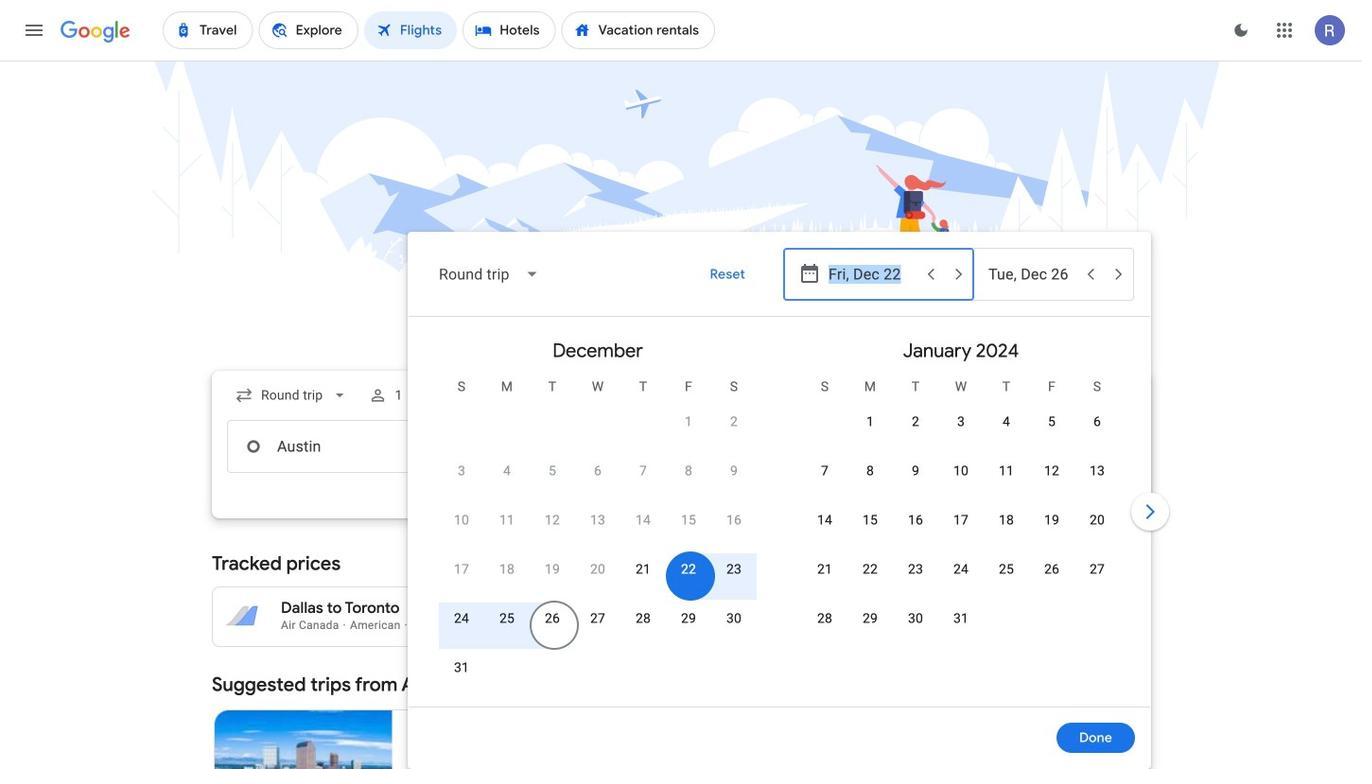 Task type: vqa. For each thing, say whether or not it's contained in the screenshot.
NONSTOP
no



Task type: locate. For each thing, give the bounding box(es) containing it.
row up "wed, jan 17" element
[[803, 453, 1121, 507]]

thu, dec 21 element
[[636, 560, 651, 579]]

fri, dec 1 element
[[685, 413, 693, 432]]

fri, jan 12 element
[[1045, 462, 1060, 481]]

row
[[666, 397, 757, 458], [848, 397, 1121, 458], [439, 453, 757, 507], [803, 453, 1121, 507], [439, 503, 757, 557], [803, 503, 1121, 557], [439, 552, 757, 606], [803, 552, 1121, 606], [439, 601, 757, 655], [803, 601, 984, 655]]

row up wed, dec 27 element at left bottom
[[439, 552, 757, 606]]

tracked prices region
[[212, 541, 1151, 647]]

Departure text field
[[829, 249, 916, 300], [829, 421, 960, 472]]

sun, jan 21 element
[[818, 560, 833, 579]]

next image
[[1128, 489, 1174, 535]]

mon, dec 18 element
[[500, 560, 515, 579]]

row down mon, jan 22 element
[[803, 601, 984, 655]]

wed, dec 13 element
[[591, 511, 606, 530]]

mon, jan 8 element
[[867, 462, 875, 481]]

sun, jan 14 element
[[818, 511, 833, 530]]

thu, dec 28 element
[[636, 610, 651, 628]]

cell
[[939, 554, 984, 599]]

row up wed, dec 13 element
[[439, 453, 757, 507]]

thu, dec 14 element
[[636, 511, 651, 530]]

frontier image
[[408, 766, 423, 769]]

sun, jan 7 element
[[822, 462, 829, 481]]

fri, dec 8 element
[[685, 462, 693, 481]]

2614 US dollars text field
[[459, 599, 504, 618]]

sat, dec 16 element
[[727, 511, 742, 530]]

Return text field
[[989, 421, 1120, 472]]

1 vertical spatial departure text field
[[829, 421, 960, 472]]

row group
[[416, 325, 780, 704], [780, 325, 1143, 699]]

mon, dec 25 element
[[500, 610, 515, 628]]

mon, jan 22 element
[[863, 560, 878, 579]]

0 vertical spatial departure text field
[[829, 249, 916, 300]]

thu, jan 18 element
[[999, 511, 1015, 530]]

mon, dec 4 element
[[504, 462, 511, 481]]

tue, jan 2 element
[[912, 413, 920, 432]]

row up fri, dec 8 element
[[666, 397, 757, 458]]

tue, jan 16 element
[[909, 511, 924, 530]]

tue, jan 30 element
[[909, 610, 924, 628]]

grid
[[416, 325, 1143, 718]]

main menu image
[[23, 19, 45, 42]]

Flight search field
[[197, 232, 1174, 769]]

fri, jan 19 element
[[1045, 511, 1060, 530]]

None text field
[[227, 420, 494, 473]]

1 row group from the left
[[416, 325, 780, 704]]

sun, dec 24 element
[[454, 610, 470, 628]]

wed, jan 31 element
[[954, 610, 969, 628]]

Return text field
[[989, 249, 1076, 300]]

sun, dec 10 element
[[454, 511, 470, 530]]

row up the thu, jan 11 element
[[848, 397, 1121, 458]]

row down wed, jan 10 element
[[803, 503, 1121, 557]]

wed, dec 6 element
[[594, 462, 602, 481]]

row up the "wed, dec 20" element
[[439, 503, 757, 557]]

mon, jan 29 element
[[863, 610, 878, 628]]

2 departure text field from the top
[[829, 421, 960, 472]]

tue, dec 19 element
[[545, 560, 560, 579]]

fri, jan 5 element
[[1049, 413, 1056, 432]]

mon, dec 11 element
[[500, 511, 515, 530]]

None field
[[424, 252, 555, 297], [227, 379, 357, 413], [424, 252, 555, 297], [227, 379, 357, 413]]

sat, jan 6 element
[[1094, 413, 1102, 432]]

wed, jan 10 element
[[954, 462, 969, 481]]



Task type: describe. For each thing, give the bounding box(es) containing it.
thu, jan 4 element
[[1003, 413, 1011, 432]]

grid inside flight search box
[[416, 325, 1143, 718]]

158 US dollars text field
[[789, 617, 819, 632]]

sat, dec 30 element
[[727, 610, 742, 628]]

386 US dollars text field
[[785, 599, 819, 618]]

sun, jan 28 element
[[818, 610, 833, 628]]

mon, jan 15 element
[[863, 511, 878, 530]]

cell inside row group
[[939, 554, 984, 599]]

sat, jan 13 element
[[1090, 462, 1106, 481]]

sat, dec 9 element
[[731, 462, 738, 481]]

tue, dec 12 element
[[545, 511, 560, 530]]

tue, jan 9 element
[[912, 462, 920, 481]]

change appearance image
[[1219, 8, 1265, 53]]

sat, jan 20 element
[[1090, 511, 1106, 530]]

sun, dec 17 element
[[454, 560, 470, 579]]

sun, dec 31 element
[[454, 659, 470, 678]]

mon, jan 1 element
[[867, 413, 875, 432]]

wed, jan 17 element
[[954, 511, 969, 530]]

2 row group from the left
[[780, 325, 1143, 699]]

sat, dec 23 element
[[727, 560, 742, 579]]

1 departure text field from the top
[[829, 249, 916, 300]]

1206 US dollars text field
[[463, 617, 504, 632]]

tue, dec 26, return date. element
[[545, 610, 560, 628]]

sat, dec 2 element
[[731, 413, 738, 432]]

suggested trips from austin region
[[212, 663, 1151, 769]]

fri, dec 29 element
[[681, 610, 697, 628]]

tue, dec 5 element
[[549, 462, 557, 481]]

wed, jan 3 element
[[958, 413, 965, 432]]

wed, dec 27 element
[[591, 610, 606, 628]]

thu, dec 7 element
[[640, 462, 647, 481]]

fri, dec 22, departure date. element
[[681, 560, 697, 579]]

thu, jan 11 element
[[999, 462, 1015, 481]]

sun, dec 3 element
[[458, 462, 466, 481]]

row down the "wed, dec 20" element
[[439, 601, 757, 655]]

row up the wed, jan 31 "element"
[[803, 552, 1121, 606]]

fri, dec 15 element
[[681, 511, 697, 530]]

wed, dec 20 element
[[591, 560, 606, 579]]



